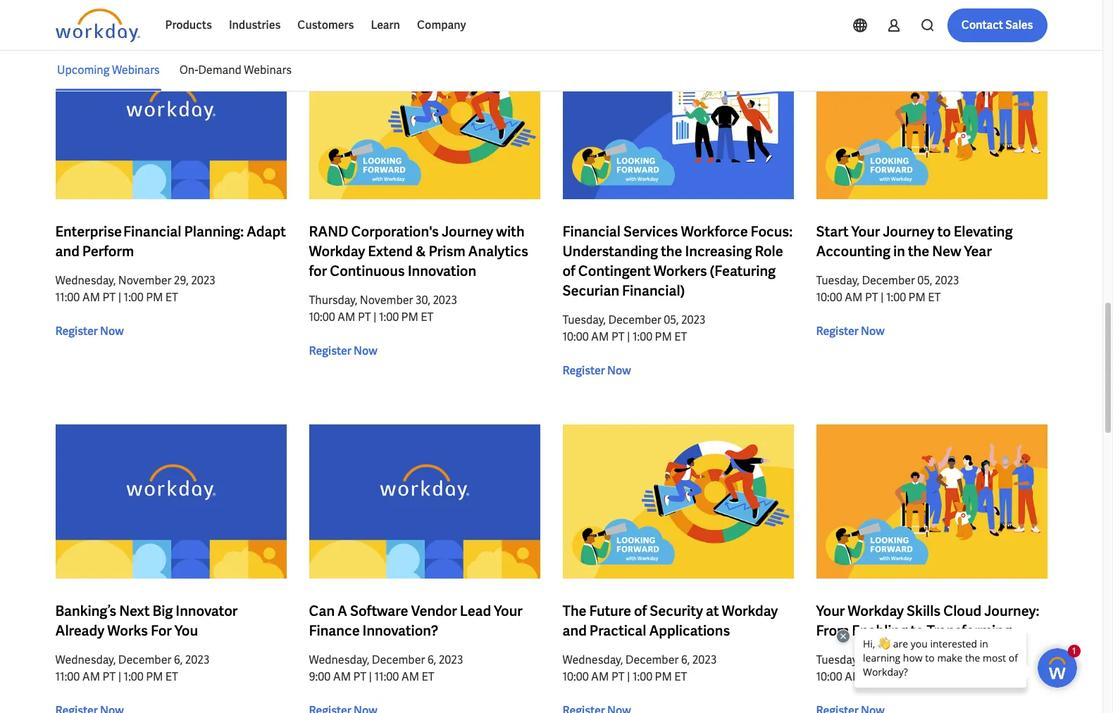 Task type: describe. For each thing, give the bounding box(es) containing it.
practical
[[590, 622, 647, 640]]

financial)
[[622, 282, 685, 300]]

december for can a software vendor lead your finance innovation?
[[372, 653, 425, 668]]

december for your workday skills cloud journey: from enabling to transforming
[[862, 653, 915, 668]]

banking's
[[55, 602, 116, 621]]

2023 inside wednesday, december 6, 2023 9:00 am pt | 11:00 am et
[[439, 653, 463, 668]]

workday inside rand corporation's journey with workday extend & prism analytics for continuous innovation
[[309, 242, 365, 261]]

1:00 inside wednesday, december 6, 2023 11:00 am pt | 1:00 pm et
[[124, 670, 144, 685]]

pm inside thursday, november 30, 2023 10:00 am pt | 1:00 pm et
[[401, 310, 418, 325]]

now for financial services workforce focus: understanding the increasing role of contingent workers (featuring securian financial)
[[608, 364, 631, 378]]

30,
[[416, 293, 431, 308]]

register for rand corporation's journey with workday extend & prism analytics for continuous innovation
[[309, 344, 352, 359]]

| inside wednesday, december 6, 2023 10:00 am pt | 1:00 pm et
[[627, 670, 630, 685]]

lead
[[460, 602, 491, 621]]

contact
[[962, 18, 1004, 32]]

10:00 for the future of security at workday and practical applications
[[563, 670, 589, 685]]

pt inside wednesday, december 6, 2023 10:00 am pt | 1:00 pm et
[[612, 670, 625, 685]]

works
[[107, 622, 148, 640]]

wednesday, december 6, 2023 9:00 am pt | 11:00 am et
[[309, 653, 463, 685]]

pm inside wednesday, december 6, 2023 10:00 am pt | 1:00 pm et
[[655, 670, 672, 685]]

financial services workforce focus: understanding the increasing role of contingent workers (featuring securian financial)
[[563, 223, 793, 300]]

1:00 down in
[[886, 290, 906, 305]]

continuous
[[330, 262, 405, 280]]

december down in
[[862, 273, 915, 288]]

11:00 for wednesday, december 6, 2023 11:00 am pt | 1:00 pm et
[[55, 670, 80, 685]]

wednesday, for the future of security at workday and practical applications
[[563, 653, 623, 668]]

pt inside tuesday, december 12, 2023 10:00 am pt | 1:00 pm et
[[865, 670, 879, 685]]

sales
[[1006, 18, 1033, 32]]

new
[[932, 242, 962, 261]]

at
[[706, 602, 719, 621]]

et down financial)
[[675, 330, 687, 345]]

for
[[151, 622, 172, 640]]

products
[[165, 18, 212, 32]]

1:00 inside thursday, november 30, 2023 10:00 am pt | 1:00 pm et
[[379, 310, 399, 325]]

your inside start your journey to elevating accounting in the new year
[[852, 223, 880, 241]]

focus:
[[751, 223, 793, 241]]

thursday,
[[309, 293, 358, 308]]

register now link for financial services workforce focus: understanding the increasing role of contingent workers (featuring securian financial)
[[563, 363, 631, 380]]

webinars inside tab
[[112, 62, 159, 77]]

and inside 'the future of security at workday and practical applications'
[[563, 622, 587, 640]]

upcoming webinars
[[57, 62, 159, 77]]

for
[[309, 262, 327, 280]]

now for enterprise financial planning: adapt and perform
[[100, 324, 124, 339]]

journey for prism
[[442, 223, 494, 241]]

am inside wednesday, december 6, 2023 11:00 am pt | 1:00 pm et
[[82, 670, 100, 685]]

| inside wednesday, december 6, 2023 11:00 am pt | 1:00 pm et
[[118, 670, 121, 685]]

'' image for next
[[55, 425, 286, 579]]

next
[[119, 602, 150, 621]]

skills
[[907, 602, 941, 621]]

am right 9:00
[[333, 670, 351, 685]]

pm down start your journey to elevating accounting in the new year
[[909, 290, 926, 305]]

(featuring
[[710, 262, 776, 280]]

to inside your workday skills cloud journey: from enabling to transforming
[[911, 622, 924, 640]]

the future of security at workday and practical applications
[[563, 602, 778, 640]]

cloud
[[944, 602, 982, 621]]

et inside wednesday, december 6, 2023 11:00 am pt | 1:00 pm et
[[165, 670, 178, 685]]

am inside wednesday, december 6, 2023 10:00 am pt | 1:00 pm et
[[591, 670, 609, 685]]

tab list containing upcoming webinars
[[55, 49, 1048, 91]]

services
[[624, 223, 678, 241]]

perform
[[82, 242, 134, 261]]

2023 down new
[[935, 273, 960, 288]]

contact sales link
[[948, 8, 1048, 42]]

prism
[[429, 242, 466, 261]]

your inside your workday skills cloud journey: from enabling to transforming
[[816, 602, 845, 621]]

et inside wednesday, december 6, 2023 10:00 am pt | 1:00 pm et
[[675, 670, 687, 685]]

analytics
[[468, 242, 529, 261]]

rand corporation's journey with workday extend & prism analytics for continuous innovation
[[309, 223, 529, 280]]

register for start your journey to elevating accounting in the new year
[[816, 324, 859, 339]]

9:00
[[309, 670, 331, 685]]

extend
[[368, 242, 413, 261]]

upcoming
[[57, 62, 109, 77]]

1:00 inside tuesday, december 12, 2023 10:00 am pt | 1:00 pm et
[[886, 670, 906, 685]]

am inside thursday, november 30, 2023 10:00 am pt | 1:00 pm et
[[338, 310, 356, 325]]

2023 inside wednesday, november 29, 2023 11:00 am pt | 1:00 pm et
[[191, 273, 216, 288]]

contact sales
[[962, 18, 1033, 32]]

applications
[[649, 622, 730, 640]]

contingent
[[578, 262, 651, 280]]

'' image for planning:
[[55, 45, 286, 199]]

workforce
[[681, 223, 748, 241]]

| down financial)
[[627, 330, 630, 345]]

go to the homepage image
[[55, 8, 140, 42]]

wednesday, december 6, 2023 11:00 am pt | 1:00 pm et
[[55, 653, 210, 685]]

banking's next big innovator already works for you
[[55, 602, 238, 640]]

industries
[[229, 18, 281, 32]]

transforming
[[927, 622, 1012, 640]]

software
[[350, 602, 408, 621]]

am down innovation?
[[401, 670, 419, 685]]

elevating
[[954, 223, 1013, 241]]

planning:
[[184, 223, 244, 241]]

a
[[338, 602, 347, 621]]

role
[[755, 242, 783, 261]]

register now for financial services workforce focus: understanding the increasing role of contingent workers (featuring securian financial)
[[563, 364, 631, 378]]

pt inside wednesday, december 6, 2023 9:00 am pt | 11:00 am et
[[353, 670, 367, 685]]

demand
[[198, 62, 241, 77]]

to inside start your journey to elevating accounting in the new year
[[938, 223, 951, 241]]

pm inside wednesday, december 6, 2023 11:00 am pt | 1:00 pm et
[[146, 670, 163, 685]]

innovation
[[408, 262, 476, 280]]

register for enterprise financial planning: adapt and perform
[[55, 324, 98, 339]]

register now link for start your journey to elevating accounting in the new year
[[816, 323, 885, 340]]

2023 inside tuesday, december 12, 2023 10:00 am pt | 1:00 pm et
[[933, 653, 958, 668]]

november for thursday,
[[360, 293, 413, 308]]

company
[[417, 18, 466, 32]]

6, for practical
[[681, 653, 690, 668]]

innovator
[[176, 602, 238, 621]]

financial
[[563, 223, 621, 241]]

register now link for enterprise financial planning: adapt and perform
[[55, 323, 124, 340]]

from
[[816, 622, 849, 640]]

thursday, november 30, 2023 10:00 am pt | 1:00 pm et
[[309, 293, 457, 325]]

2023 inside wednesday, december 6, 2023 11:00 am pt | 1:00 pm et
[[185, 653, 210, 668]]

| inside thursday, november 30, 2023 10:00 am pt | 1:00 pm et
[[374, 310, 377, 325]]

wednesday, december 6, 2023 10:00 am pt | 1:00 pm et
[[563, 653, 717, 685]]

accounting
[[816, 242, 891, 261]]



Task type: vqa. For each thing, say whether or not it's contained in the screenshot.


Task type: locate. For each thing, give the bounding box(es) containing it.
1:00 down enabling
[[886, 670, 906, 685]]

wednesday, down already
[[55, 653, 116, 668]]

10:00 down from
[[816, 670, 843, 685]]

2023 down applications
[[693, 653, 717, 668]]

am down already
[[82, 670, 100, 685]]

tuesday, for financial services workforce focus: understanding the increasing role of contingent workers (featuring securian financial)
[[563, 313, 606, 328]]

2 6, from the left
[[428, 653, 436, 668]]

to
[[938, 223, 951, 241], [911, 622, 924, 640]]

2023 down you
[[185, 653, 210, 668]]

of up practical
[[634, 602, 647, 621]]

1:00 inside wednesday, december 6, 2023 10:00 am pt | 1:00 pm et
[[633, 670, 653, 685]]

december
[[862, 273, 915, 288], [608, 313, 662, 328], [118, 653, 171, 668], [372, 653, 425, 668], [626, 653, 679, 668], [862, 653, 915, 668]]

now for rand corporation's journey with workday extend & prism analytics for continuous innovation
[[354, 344, 378, 359]]

can a software vendor lead your finance innovation?
[[309, 602, 523, 640]]

year
[[964, 242, 992, 261]]

'' image for a
[[309, 425, 540, 579]]

2023 down vendor
[[439, 653, 463, 668]]

december inside tuesday, december 12, 2023 10:00 am pt | 1:00 pm et
[[862, 653, 915, 668]]

2023
[[191, 273, 216, 288], [935, 273, 960, 288], [433, 293, 457, 308], [681, 313, 706, 328], [185, 653, 210, 668], [439, 653, 463, 668], [693, 653, 717, 668], [933, 653, 958, 668]]

wednesday, up 9:00
[[309, 653, 370, 668]]

pt down continuous
[[358, 310, 371, 325]]

1:00 inside wednesday, november 29, 2023 11:00 am pt | 1:00 pm et
[[124, 290, 144, 305]]

customers
[[298, 18, 354, 32]]

november
[[118, 273, 171, 288], [360, 293, 413, 308]]

am down perform
[[82, 290, 100, 305]]

workers
[[654, 262, 707, 280]]

0 horizontal spatial to
[[911, 622, 924, 640]]

1 horizontal spatial webinars
[[244, 62, 291, 77]]

am down "securian"
[[591, 330, 609, 345]]

in
[[894, 242, 905, 261]]

1 vertical spatial of
[[634, 602, 647, 621]]

2023 inside wednesday, december 6, 2023 10:00 am pt | 1:00 pm et
[[693, 653, 717, 668]]

1:00 down financial)
[[633, 330, 653, 345]]

pm inside wednesday, november 29, 2023 11:00 am pt | 1:00 pm et
[[146, 290, 163, 305]]

1 horizontal spatial of
[[634, 602, 647, 621]]

journey for the
[[883, 223, 935, 241]]

tuesday, down accounting
[[816, 273, 860, 288]]

10:00 inside wednesday, december 6, 2023 10:00 am pt | 1:00 pm et
[[563, 670, 589, 685]]

can
[[309, 602, 335, 621]]

1 vertical spatial tuesday, december 05, 2023 10:00 am pt | 1:00 pm et
[[563, 313, 706, 345]]

6, down applications
[[681, 653, 690, 668]]

adapt
[[247, 223, 286, 241]]

0 horizontal spatial workday
[[309, 242, 365, 261]]

rand
[[309, 223, 349, 241]]

and inside enterprise financial planning: adapt and perform
[[55, 242, 80, 261]]

6, inside wednesday, december 6, 2023 11:00 am pt | 1:00 pm et
[[174, 653, 183, 668]]

0 horizontal spatial tuesday, december 05, 2023 10:00 am pt | 1:00 pm et
[[563, 313, 706, 345]]

register now
[[55, 324, 124, 339], [816, 324, 885, 339], [309, 344, 378, 359], [563, 364, 631, 378]]

finance
[[309, 622, 360, 640]]

am inside tuesday, december 12, 2023 10:00 am pt | 1:00 pm et
[[845, 670, 863, 685]]

register now for enterprise financial planning: adapt and perform
[[55, 324, 124, 339]]

pt inside wednesday, november 29, 2023 11:00 am pt | 1:00 pm et
[[103, 290, 116, 305]]

1 horizontal spatial 6,
[[428, 653, 436, 668]]

10:00 inside tuesday, december 12, 2023 10:00 am pt | 1:00 pm et
[[816, 670, 843, 685]]

wednesday, inside wednesday, november 29, 2023 11:00 am pt | 1:00 pm et
[[55, 273, 116, 288]]

0 horizontal spatial your
[[494, 602, 523, 621]]

10:00 inside thursday, november 30, 2023 10:00 am pt | 1:00 pm et
[[309, 310, 335, 325]]

1 horizontal spatial the
[[908, 242, 930, 261]]

pt down perform
[[103, 290, 116, 305]]

1 journey from the left
[[442, 223, 494, 241]]

and down the
[[563, 622, 587, 640]]

2 horizontal spatial your
[[852, 223, 880, 241]]

2023 right 29,
[[191, 273, 216, 288]]

and
[[55, 242, 80, 261], [563, 622, 587, 640]]

journey up prism
[[442, 223, 494, 241]]

tuesday, december 05, 2023 10:00 am pt | 1:00 pm et for accounting
[[816, 273, 960, 305]]

register
[[55, 324, 98, 339], [816, 324, 859, 339], [309, 344, 352, 359], [563, 364, 605, 378]]

&
[[416, 242, 426, 261]]

industries button
[[220, 8, 289, 42]]

1 horizontal spatial journey
[[883, 223, 935, 241]]

tuesday, december 05, 2023 10:00 am pt | 1:00 pm et down financial)
[[563, 313, 706, 345]]

| right 9:00
[[369, 670, 372, 685]]

6, for innovation?
[[428, 653, 436, 668]]

start your journey to elevating accounting in the new year
[[816, 223, 1013, 261]]

1 the from the left
[[661, 242, 682, 261]]

tuesday, december 05, 2023 10:00 am pt | 1:00 pm et for the
[[563, 313, 706, 345]]

enterprise financial planning: adapt and perform
[[55, 223, 286, 261]]

0 horizontal spatial the
[[661, 242, 682, 261]]

et inside thursday, november 30, 2023 10:00 am pt | 1:00 pm et
[[421, 310, 434, 325]]

tuesday, inside tuesday, december 12, 2023 10:00 am pt | 1:00 pm et
[[816, 653, 860, 668]]

register now link
[[55, 323, 124, 340], [816, 323, 885, 340], [309, 343, 378, 360], [563, 363, 631, 380]]

am down from
[[845, 670, 863, 685]]

0 horizontal spatial journey
[[442, 223, 494, 241]]

workday down rand
[[309, 242, 365, 261]]

start
[[816, 223, 849, 241]]

pt inside thursday, november 30, 2023 10:00 am pt | 1:00 pm et
[[358, 310, 371, 325]]

1 horizontal spatial tuesday, december 05, 2023 10:00 am pt | 1:00 pm et
[[816, 273, 960, 305]]

tuesday, december 05, 2023 10:00 am pt | 1:00 pm et down in
[[816, 273, 960, 305]]

10:00 for your workday skills cloud journey: from enabling to transforming
[[816, 670, 843, 685]]

'' image
[[55, 45, 286, 199], [309, 45, 540, 199], [563, 45, 794, 199], [816, 45, 1048, 199], [55, 425, 286, 579], [309, 425, 540, 579], [563, 425, 794, 579], [816, 425, 1048, 579]]

register now for rand corporation's journey with workday extend & prism analytics for continuous innovation
[[309, 344, 378, 359]]

1 vertical spatial to
[[911, 622, 924, 640]]

december for the future of security at workday and practical applications
[[626, 653, 679, 668]]

december inside wednesday, december 6, 2023 9:00 am pt | 11:00 am et
[[372, 653, 425, 668]]

0 vertical spatial of
[[563, 262, 576, 280]]

your workday skills cloud journey: from enabling to transforming
[[816, 602, 1040, 640]]

et inside tuesday, december 12, 2023 10:00 am pt | 1:00 pm et
[[928, 670, 941, 685]]

0 vertical spatial tuesday, december 05, 2023 10:00 am pt | 1:00 pm et
[[816, 273, 960, 305]]

05, down financial)
[[664, 313, 679, 328]]

pm down applications
[[655, 670, 672, 685]]

et inside wednesday, december 6, 2023 9:00 am pt | 11:00 am et
[[422, 670, 434, 685]]

05,
[[918, 273, 933, 288], [664, 313, 679, 328]]

et down innovation?
[[422, 670, 434, 685]]

6, down the can a software vendor lead your finance innovation?
[[428, 653, 436, 668]]

11:00 inside wednesday, december 6, 2023 11:00 am pt | 1:00 pm et
[[55, 670, 80, 685]]

workday up enabling
[[848, 602, 904, 621]]

10:00 down accounting
[[816, 290, 843, 305]]

2 horizontal spatial workday
[[848, 602, 904, 621]]

your
[[852, 223, 880, 241], [494, 602, 523, 621], [816, 602, 845, 621]]

securian
[[563, 282, 620, 300]]

|
[[118, 290, 121, 305], [881, 290, 884, 305], [374, 310, 377, 325], [627, 330, 630, 345], [118, 670, 121, 685], [369, 670, 372, 685], [627, 670, 630, 685], [881, 670, 884, 685]]

customers button
[[289, 8, 363, 42]]

'' image for your
[[816, 45, 1048, 199]]

november for wednesday,
[[118, 273, 171, 288]]

29,
[[174, 273, 189, 288]]

et down 29,
[[165, 290, 178, 305]]

| inside wednesday, december 6, 2023 9:00 am pt | 11:00 am et
[[369, 670, 372, 685]]

1:00 down continuous
[[379, 310, 399, 325]]

1 horizontal spatial your
[[816, 602, 845, 621]]

2 the from the left
[[908, 242, 930, 261]]

tuesday, for start your journey to elevating accounting in the new year
[[816, 273, 860, 288]]

tab list
[[55, 49, 1048, 91]]

6, inside wednesday, december 6, 2023 10:00 am pt | 1:00 pm et
[[681, 653, 690, 668]]

0 horizontal spatial of
[[563, 262, 576, 280]]

| inside wednesday, november 29, 2023 11:00 am pt | 1:00 pm et
[[118, 290, 121, 305]]

pt down accounting
[[865, 290, 879, 305]]

wednesday, for can a software vendor lead your finance innovation?
[[309, 653, 370, 668]]

2 horizontal spatial 6,
[[681, 653, 690, 668]]

register now link for rand corporation's journey with workday extend & prism analytics for continuous innovation
[[309, 343, 378, 360]]

your up accounting
[[852, 223, 880, 241]]

tuesday, down "securian"
[[563, 313, 606, 328]]

security
[[650, 602, 703, 621]]

pt right 9:00
[[353, 670, 367, 685]]

understanding
[[563, 242, 658, 261]]

10:00 down the
[[563, 670, 589, 685]]

6, for you
[[174, 653, 183, 668]]

et down new
[[928, 290, 941, 305]]

pt down practical
[[612, 670, 625, 685]]

10:00 for rand corporation's journey with workday extend & prism analytics for continuous innovation
[[309, 310, 335, 325]]

et down applications
[[675, 670, 687, 685]]

pm down financial)
[[655, 330, 672, 345]]

company button
[[409, 8, 475, 42]]

0 horizontal spatial 6,
[[174, 653, 183, 668]]

1 horizontal spatial november
[[360, 293, 413, 308]]

et down for
[[165, 670, 178, 685]]

1:00
[[124, 290, 144, 305], [886, 290, 906, 305], [379, 310, 399, 325], [633, 330, 653, 345], [124, 670, 144, 685], [633, 670, 653, 685], [886, 670, 906, 685]]

journey inside start your journey to elevating accounting in the new year
[[883, 223, 935, 241]]

learn button
[[363, 8, 409, 42]]

november left 29,
[[118, 273, 171, 288]]

pm inside tuesday, december 12, 2023 10:00 am pt | 1:00 pm et
[[909, 670, 926, 685]]

workday
[[309, 242, 365, 261], [722, 602, 778, 621], [848, 602, 904, 621]]

1 vertical spatial tuesday,
[[563, 313, 606, 328]]

2 journey from the left
[[883, 223, 935, 241]]

december down innovation?
[[372, 653, 425, 668]]

wednesday, inside wednesday, december 6, 2023 11:00 am pt | 1:00 pm et
[[55, 653, 116, 668]]

the
[[563, 602, 587, 621]]

| down enabling
[[881, 670, 884, 685]]

0 vertical spatial 05,
[[918, 273, 933, 288]]

webinars down industries dropdown button
[[244, 62, 291, 77]]

you
[[175, 622, 198, 640]]

and left perform
[[55, 242, 80, 261]]

now
[[100, 324, 124, 339], [861, 324, 885, 339], [354, 344, 378, 359], [608, 364, 631, 378]]

1:00 down practical
[[633, 670, 653, 685]]

on-
[[179, 62, 198, 77]]

1 horizontal spatial and
[[563, 622, 587, 640]]

register now for start your journey to elevating accounting in the new year
[[816, 324, 885, 339]]

of
[[563, 262, 576, 280], [634, 602, 647, 621]]

pt down works at left bottom
[[103, 670, 116, 685]]

now for start your journey to elevating accounting in the new year
[[861, 324, 885, 339]]

am down 'thursday,'
[[338, 310, 356, 325]]

3 6, from the left
[[681, 653, 690, 668]]

12,
[[918, 653, 931, 668]]

innovation?
[[363, 622, 439, 640]]

'' image for future
[[563, 425, 794, 579]]

the inside start your journey to elevating accounting in the new year
[[908, 242, 930, 261]]

0 horizontal spatial and
[[55, 242, 80, 261]]

0 horizontal spatial november
[[118, 273, 171, 288]]

1 vertical spatial november
[[360, 293, 413, 308]]

of up "securian"
[[563, 262, 576, 280]]

0 vertical spatial tuesday,
[[816, 273, 860, 288]]

11:00 inside wednesday, december 6, 2023 9:00 am pt | 11:00 am et
[[375, 670, 399, 685]]

et down 12,
[[928, 670, 941, 685]]

1 vertical spatial 05,
[[664, 313, 679, 328]]

11:00 for wednesday, november 29, 2023 11:00 am pt | 1:00 pm et
[[55, 290, 80, 305]]

tuesday, down from
[[816, 653, 860, 668]]

| inside tuesday, december 12, 2023 10:00 am pt | 1:00 pm et
[[881, 670, 884, 685]]

| down perform
[[118, 290, 121, 305]]

2 webinars from the left
[[244, 62, 291, 77]]

1 webinars from the left
[[112, 62, 159, 77]]

pt inside wednesday, december 6, 2023 11:00 am pt | 1:00 pm et
[[103, 670, 116, 685]]

11:00
[[55, 290, 80, 305], [55, 670, 80, 685], [375, 670, 399, 685]]

wednesday, down perform
[[55, 273, 116, 288]]

wednesday, inside wednesday, december 6, 2023 9:00 am pt | 11:00 am et
[[309, 653, 370, 668]]

pt down enabling
[[865, 670, 879, 685]]

with
[[496, 223, 525, 241]]

pt down "securian"
[[612, 330, 625, 345]]

pm down 30,
[[401, 310, 418, 325]]

workday inside your workday skills cloud journey: from enabling to transforming
[[848, 602, 904, 621]]

increasing
[[685, 242, 752, 261]]

the right in
[[908, 242, 930, 261]]

6, down you
[[174, 653, 183, 668]]

2023 right 30,
[[433, 293, 457, 308]]

enterprise financial
[[55, 223, 181, 241]]

wednesday, for banking's next big innovator already works for you
[[55, 653, 116, 668]]

november down continuous
[[360, 293, 413, 308]]

1:00 down works at left bottom
[[124, 670, 144, 685]]

'' image for services
[[563, 45, 794, 199]]

workday inside 'the future of security at workday and practical applications'
[[722, 602, 778, 621]]

wednesday, inside wednesday, december 6, 2023 10:00 am pt | 1:00 pm et
[[563, 653, 623, 668]]

pm down for
[[146, 670, 163, 685]]

0 horizontal spatial webinars
[[112, 62, 159, 77]]

2023 down financial)
[[681, 313, 706, 328]]

| down continuous
[[374, 310, 377, 325]]

vendor
[[411, 602, 457, 621]]

december inside wednesday, december 6, 2023 10:00 am pt | 1:00 pm et
[[626, 653, 679, 668]]

december down enabling
[[862, 653, 915, 668]]

et
[[165, 290, 178, 305], [928, 290, 941, 305], [421, 310, 434, 325], [675, 330, 687, 345], [165, 670, 178, 685], [422, 670, 434, 685], [675, 670, 687, 685], [928, 670, 941, 685]]

to up new
[[938, 223, 951, 241]]

10:00 down 'thursday,'
[[309, 310, 335, 325]]

05, for contingent
[[664, 313, 679, 328]]

et down 30,
[[421, 310, 434, 325]]

learn
[[371, 18, 400, 32]]

am inside wednesday, november 29, 2023 11:00 am pt | 1:00 pm et
[[82, 290, 100, 305]]

pm down 12,
[[909, 670, 926, 685]]

your right lead
[[494, 602, 523, 621]]

| down accounting
[[881, 290, 884, 305]]

1 horizontal spatial 05,
[[918, 273, 933, 288]]

0 horizontal spatial 05,
[[664, 313, 679, 328]]

november inside wednesday, november 29, 2023 11:00 am pt | 1:00 pm et
[[118, 273, 171, 288]]

the
[[661, 242, 682, 261], [908, 242, 930, 261]]

| down works at left bottom
[[118, 670, 121, 685]]

december down financial)
[[608, 313, 662, 328]]

your up from
[[816, 602, 845, 621]]

1 6, from the left
[[174, 653, 183, 668]]

0 vertical spatial to
[[938, 223, 951, 241]]

et inside wednesday, november 29, 2023 11:00 am pt | 1:00 pm et
[[165, 290, 178, 305]]

on-demand webinars
[[179, 62, 291, 77]]

corporation's
[[351, 223, 439, 241]]

1 horizontal spatial to
[[938, 223, 951, 241]]

wednesday,
[[55, 273, 116, 288], [55, 653, 116, 668], [309, 653, 370, 668], [563, 653, 623, 668]]

2023 inside thursday, november 30, 2023 10:00 am pt | 1:00 pm et
[[433, 293, 457, 308]]

workday right at
[[722, 602, 778, 621]]

wednesday, down practical
[[563, 653, 623, 668]]

tuesday, december 12, 2023 10:00 am pt | 1:00 pm et
[[816, 653, 958, 685]]

journey inside rand corporation's journey with workday extend & prism analytics for continuous innovation
[[442, 223, 494, 241]]

december down 'the future of security at workday and practical applications'
[[626, 653, 679, 668]]

november inside thursday, november 30, 2023 10:00 am pt | 1:00 pm et
[[360, 293, 413, 308]]

future
[[590, 602, 631, 621]]

wednesday, november 29, 2023 11:00 am pt | 1:00 pm et
[[55, 273, 216, 305]]

10:00
[[816, 290, 843, 305], [309, 310, 335, 325], [563, 330, 589, 345], [563, 670, 589, 685], [816, 670, 843, 685]]

december down for
[[118, 653, 171, 668]]

already
[[55, 622, 104, 640]]

05, down new
[[918, 273, 933, 288]]

of inside financial services workforce focus: understanding the increasing role of contingent workers (featuring securian financial)
[[563, 262, 576, 280]]

| down practical
[[627, 670, 630, 685]]

enabling
[[852, 622, 908, 640]]

2 vertical spatial tuesday,
[[816, 653, 860, 668]]

upcoming webinars tab
[[55, 49, 161, 91]]

am down practical
[[591, 670, 609, 685]]

6, inside wednesday, december 6, 2023 9:00 am pt | 11:00 am et
[[428, 653, 436, 668]]

december for banking's next big innovator already works for you
[[118, 653, 171, 668]]

pm down enterprise financial planning: adapt and perform
[[146, 290, 163, 305]]

december inside wednesday, december 6, 2023 11:00 am pt | 1:00 pm et
[[118, 653, 171, 668]]

1 horizontal spatial workday
[[722, 602, 778, 621]]

2023 right 12,
[[933, 653, 958, 668]]

products button
[[157, 8, 220, 42]]

the inside financial services workforce focus: understanding the increasing role of contingent workers (featuring securian financial)
[[661, 242, 682, 261]]

0 vertical spatial november
[[118, 273, 171, 288]]

'' image for workday
[[816, 425, 1048, 579]]

webinars right upcoming
[[112, 62, 159, 77]]

1:00 down perform
[[124, 290, 144, 305]]

your inside the can a software vendor lead your finance innovation?
[[494, 602, 523, 621]]

register for financial services workforce focus: understanding the increasing role of contingent workers (featuring securian financial)
[[563, 364, 605, 378]]

journey up in
[[883, 223, 935, 241]]

'' image for corporation's
[[309, 45, 540, 199]]

journey:
[[985, 602, 1040, 621]]

am down accounting
[[845, 290, 863, 305]]

to down the 'skills' at the right bottom
[[911, 622, 924, 640]]

the up workers
[[661, 242, 682, 261]]

of inside 'the future of security at workday and practical applications'
[[634, 602, 647, 621]]

05, for year
[[918, 273, 933, 288]]

journey
[[442, 223, 494, 241], [883, 223, 935, 241]]

webinars
[[112, 62, 159, 77], [244, 62, 291, 77]]

big
[[153, 602, 173, 621]]

11:00 inside wednesday, november 29, 2023 11:00 am pt | 1:00 pm et
[[55, 290, 80, 305]]

0 vertical spatial and
[[55, 242, 80, 261]]

1 vertical spatial and
[[563, 622, 587, 640]]

10:00 down "securian"
[[563, 330, 589, 345]]



